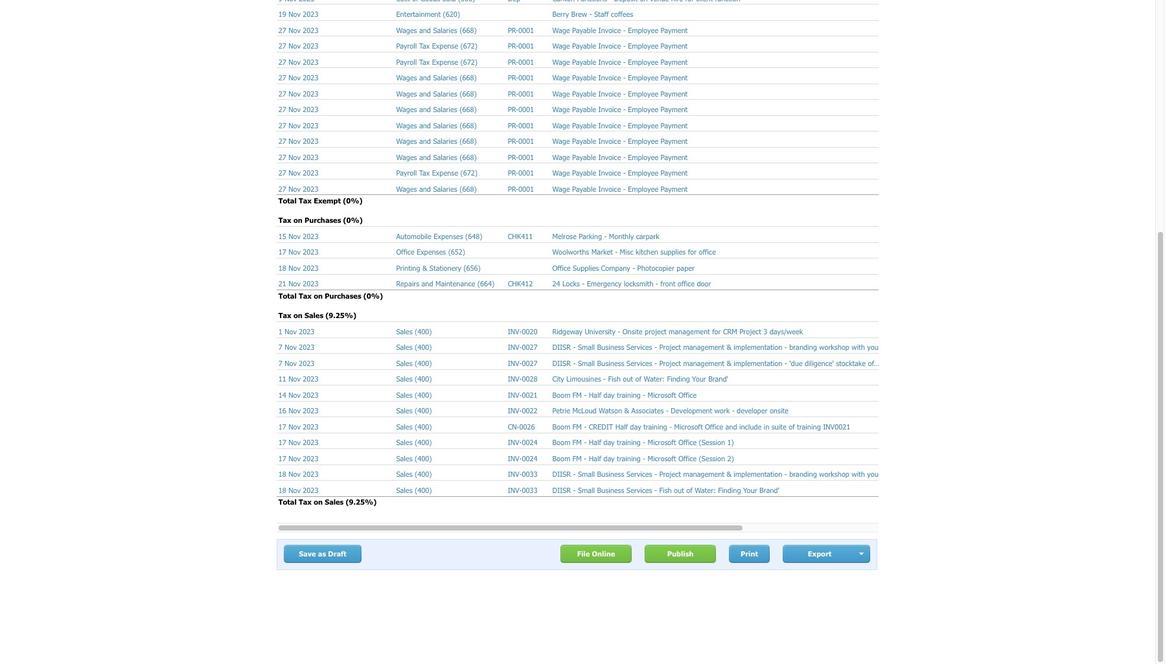 Task type: describe. For each thing, give the bounding box(es) containing it.
27 for 2nd wages and salaries (668) link from the bottom of the page
[[279, 153, 286, 161]]

(668) for 2nd wages and salaries (668) link from the bottom of the page
[[460, 153, 477, 161]]

27 for eighth wages and salaries (668) link
[[279, 184, 286, 193]]

5 pr- from the top
[[508, 89, 519, 98]]

staff
[[594, 10, 609, 18]]

1 vertical spatial water:
[[695, 486, 716, 494]]

3 services from the top
[[627, 470, 652, 479]]

crm
[[723, 327, 738, 336]]

2023 for boom fm - half day training - microsoft office (session 1) link sales (400) link
[[303, 438, 318, 447]]

and for 2nd wages and salaries (668) link from the bottom of the page
[[419, 153, 431, 161]]

workshop for 0027
[[819, 343, 850, 352]]

in
[[764, 423, 770, 431]]

diisr - small business services - project management & implementation - branding workshop with your … link for inv-0027
[[553, 343, 889, 352]]

7 pr- from the top
[[508, 121, 519, 129]]

1 (672) from the top
[[460, 42, 478, 50]]

training left "inv0021" at bottom right
[[797, 423, 821, 431]]

4 pr- from the top
[[508, 73, 519, 82]]

wage payable invoice - employee payment for fourth wages and salaries (668) link from the top
[[553, 105, 688, 113]]

2023 for fourth wages and salaries (668) link from the bottom of the page
[[303, 121, 318, 129]]

0024 for boom fm - half day training - microsoft office (session 1)
[[522, 438, 538, 447]]

2023 for automobile expenses (648) link
[[303, 232, 318, 240]]

1 nov 2023 link
[[279, 327, 315, 336]]

16 nov 2023
[[279, 407, 318, 415]]

with for 0033
[[852, 470, 865, 479]]

payable for wage payable invoice - employee payment link related to the pr-0001 link for third wages and salaries (668) link from the top
[[572, 89, 596, 98]]

10 payment from the top
[[661, 169, 688, 177]]

printing & stationery (656) link
[[396, 264, 481, 272]]

2023 for tenth sales (400) link from the bottom of the page
[[299, 343, 315, 352]]

3 (672) from the top
[[460, 169, 478, 177]]

management right project
[[669, 327, 710, 336]]

15 nov 2023
[[279, 232, 318, 240]]

photocopier
[[638, 264, 675, 272]]

24 locks - emergency locksmith - front office door link
[[553, 280, 711, 288]]

1 payroll tax expense (672) link from the top
[[396, 42, 478, 50]]

wages and salaries (668) for 2nd wages and salaries (668) link from the bottom of the page
[[396, 153, 477, 161]]

10 wage from the top
[[553, 169, 570, 177]]

nov for boom fm - half day training - microsoft office (session 2) link's sales (400) link
[[289, 454, 301, 463]]

office supplies company - photocopier paper link
[[553, 264, 695, 272]]

7 0001 from the top
[[519, 121, 534, 129]]

invoice for the pr-0001 link related to 6th wages and salaries (668) link wage payable invoice - employee payment link
[[599, 137, 621, 145]]

office down boom fm - credit half day training - microsoft office and include in suite of training inv0021
[[679, 454, 697, 463]]

wage payable invoice - employee payment link for fourth wages and salaries (668) link from the top the pr-0001 link
[[553, 105, 688, 113]]

10 27 from the top
[[279, 169, 286, 177]]

expenses for office
[[417, 248, 446, 256]]

exempt
[[314, 196, 341, 205]]

wage for 2nd wages and salaries (668) link from the bottom of the page
[[553, 153, 570, 161]]

on up as
[[314, 498, 323, 506]]

nov for tenth sales (400) link from the bottom of the page
[[285, 343, 297, 352]]

locksmith
[[624, 280, 654, 288]]

and for fourth wages and salaries (668) link from the top
[[419, 105, 431, 113]]

as
[[318, 550, 326, 558]]

boom fm - half day training - microsoft office
[[553, 391, 697, 399]]

2 (672) from the top
[[460, 57, 478, 66]]

sales for sales (400) link associated with diisr - small business services - project management & implementation - 'due diligence' stocktake of… link
[[396, 359, 413, 367]]

inv0021
[[823, 423, 851, 431]]

days/week
[[770, 327, 803, 336]]

boom fm - half day training - microsoft office (session 2) link
[[553, 454, 734, 463]]

1 diisr from the top
[[553, 343, 571, 352]]

management down ridgeway university - onsite project management for crm project 3 days/week link
[[683, 359, 725, 367]]

wage payable invoice - employee payment for 6th wages and salaries (668) link
[[553, 137, 688, 145]]

expenses for automobile
[[434, 232, 463, 240]]

27 nov 2023 link for 2nd wages and salaries (668) link from the bottom of the page
[[279, 153, 318, 161]]

1)
[[728, 438, 734, 447]]

wage payable invoice - employee payment for fourth wages and salaries (668) link from the bottom of the page
[[553, 121, 688, 129]]

city limousines - fish out of water: finding your brand'
[[553, 375, 728, 383]]

inv-0020 link
[[508, 327, 538, 336]]

melrose parking - monthly carpark
[[553, 232, 660, 240]]

11 pr- from the top
[[508, 184, 519, 193]]

11 nov 2023 link
[[279, 375, 318, 383]]

1 services from the top
[[627, 343, 652, 352]]

inv-0027 link for diisr - small business services - project management & implementation - 'due diligence' stocktake of…
[[508, 359, 538, 367]]

wage payable invoice - employee payment link for second "payroll tax expense (672)" link from the bottom of the page's the pr-0001 link
[[553, 57, 688, 66]]

on up the tax on sales (9.25%)
[[314, 292, 323, 300]]

3 wage payable invoice - employee payment from the top
[[553, 57, 688, 66]]

payable for wage payable invoice - employee payment link for eighth wages and salaries (668) link's the pr-0001 link
[[572, 184, 596, 193]]

nov for sales (400) link related to boom fm - half day training - microsoft office link
[[289, 391, 301, 399]]

sales (400) link for boom fm - half day training - microsoft office (session 2) link
[[396, 454, 432, 463]]

nov for sales (400) link related to diisr - small business services - fish out of water: finding your brand' "link" at the bottom
[[289, 486, 301, 494]]

woolworths market - misc kitchen supplies for office link
[[553, 248, 716, 256]]

nov for 2nd sales (400) link from the bottom
[[289, 470, 301, 479]]

salaries for fourth wages and salaries (668) link from the top
[[433, 105, 457, 113]]

2 diisr from the top
[[553, 359, 571, 367]]

0 vertical spatial purchases
[[305, 216, 341, 225]]

woolworths market - misc kitchen supplies for office
[[553, 248, 716, 256]]

mcloud
[[573, 407, 597, 415]]

2 payment from the top
[[661, 42, 688, 50]]

8 0001 from the top
[[519, 137, 534, 145]]

3 27 from the top
[[279, 57, 286, 66]]

18 for diisr - small business services - project management & implementation - branding workshop with your …
[[279, 470, 286, 479]]

10 sales (400) link from the top
[[396, 470, 432, 479]]

petrie mcloud watson & associates - development work - developer onsite
[[553, 407, 789, 415]]

2023 for sales (400) link related to diisr - small business services - fish out of water: finding your brand' "link" at the bottom
[[303, 486, 318, 494]]

inv-0022 link
[[508, 407, 538, 415]]

9 0001 from the top
[[519, 153, 534, 161]]

print link
[[729, 545, 770, 563]]

(668) for fourth wages and salaries (668) link from the top
[[460, 105, 477, 113]]

8 wages and salaries (668) link from the top
[[396, 184, 477, 193]]

4 diisr from the top
[[553, 486, 571, 494]]

nov for sales (400) link associated with city limousines - fish out of water: finding your brand' link
[[289, 375, 301, 383]]

inv-0020
[[508, 327, 538, 336]]

1 wages and salaries (668) link from the top
[[396, 26, 477, 34]]

cn-0026 link
[[508, 423, 535, 431]]

door
[[697, 280, 711, 288]]

pr-0001 link for fourth wages and salaries (668) link from the bottom of the page
[[508, 121, 534, 129]]

boom fm - half day training - microsoft office (session 1) link
[[553, 438, 734, 447]]

inv-0027 link for diisr - small business services - project management & implementation - branding workshop with your …
[[508, 343, 538, 352]]

1 pr- from the top
[[508, 26, 519, 34]]

inv-0033 link for diisr - small business services - project management & implementation - branding workshop with your …
[[508, 470, 538, 479]]

… for inv-0033
[[884, 470, 889, 479]]

berry
[[553, 10, 569, 18]]

training for boom fm - half day training - microsoft office (session 2)
[[617, 454, 641, 463]]

stationery
[[430, 264, 461, 272]]

9 pr- from the top
[[508, 153, 519, 161]]

branding for 0033
[[790, 470, 817, 479]]

sales for 2nd sales (400) link from the bottom
[[396, 470, 413, 479]]

0027 for diisr - small business services - project management & implementation - 'due diligence' stocktake of…
[[522, 359, 538, 367]]

with for 0027
[[852, 343, 865, 352]]

(400) for boom fm - half day training - microsoft office (session 2) link's sales (400) link
[[415, 454, 432, 463]]

paper
[[677, 264, 695, 272]]

petrie
[[553, 407, 570, 415]]

salaries for first wages and salaries (668) link from the top of the page
[[433, 26, 457, 34]]

0 horizontal spatial finding
[[667, 375, 690, 383]]

0 horizontal spatial your
[[692, 375, 706, 383]]

8 pr- from the top
[[508, 137, 519, 145]]

14 nov 2023
[[279, 391, 318, 399]]

2023 for 2nd wages and salaries (668) link from the bottom of the page
[[303, 153, 318, 161]]

payment for 2nd wages and salaries (668) link from the bottom of the page
[[661, 153, 688, 161]]

0 vertical spatial of
[[635, 375, 642, 383]]

0021
[[522, 391, 538, 399]]

wage payable invoice - employee payment link for the pr-0001 link for 3rd "payroll tax expense (672)" link
[[553, 169, 688, 177]]

2 0001 from the top
[[519, 42, 534, 50]]

27 nov 2023 link for 6th wages and salaries (668) link
[[279, 137, 318, 145]]

4 0001 from the top
[[519, 73, 534, 82]]

and for eighth wages and salaries (668) link
[[419, 184, 431, 193]]

printing
[[396, 264, 420, 272]]

3 payroll tax expense (672) link from the top
[[396, 169, 478, 177]]

for for office
[[688, 248, 697, 256]]

inv- for boom fm - half day training - microsoft office link
[[508, 391, 522, 399]]

(620)
[[443, 10, 460, 18]]

city limousines - fish out of water: finding your brand' link
[[553, 375, 728, 383]]

3 payment from the top
[[661, 57, 688, 66]]

7 nov 2023 for diisr - small business services - project management & implementation - branding workshop with your …
[[279, 343, 315, 352]]

supplies
[[661, 248, 686, 256]]

27 nov 2023 link for first wages and salaries (668) link from the top of the page
[[279, 26, 318, 34]]

pr-0001 link for first wages and salaries (668) link from the top of the page
[[508, 26, 534, 34]]

3 diisr from the top
[[553, 470, 571, 479]]

(session for 2)
[[699, 454, 725, 463]]

repairs and maintenance (664) link
[[396, 280, 495, 288]]

… for inv-0027
[[884, 343, 889, 352]]

sales (400) for sales (400) link associated with diisr - small business services - project management & implementation - 'due diligence' stocktake of… link
[[396, 359, 432, 367]]

market
[[592, 248, 613, 256]]

10 pr- from the top
[[508, 169, 519, 177]]

0 horizontal spatial out
[[623, 375, 633, 383]]

sales for boom fm - half day training - microsoft office (session 1) link sales (400) link
[[396, 438, 413, 447]]

maintenance
[[436, 280, 475, 288]]

ridgeway
[[553, 327, 583, 336]]

5 wages and salaries (668) link from the top
[[396, 121, 477, 129]]

3 wage from the top
[[553, 57, 570, 66]]

pr-0001 link for second "payroll tax expense (672)" link from the bottom of the page
[[508, 57, 534, 66]]

tax on sales (9.25%)
[[279, 311, 356, 320]]

diisr - small business services - fish out of water: finding your brand'
[[553, 486, 780, 494]]

24 locks - emergency locksmith - front office door
[[553, 280, 711, 288]]

save as draft
[[299, 550, 347, 558]]

melrose parking - monthly carpark link
[[553, 232, 660, 240]]

payable for wage payable invoice - employee payment link related to first wages and salaries (668) link from the top of the page's the pr-0001 link
[[572, 26, 596, 34]]

chk411
[[508, 232, 533, 240]]

total tax on purchases (0%)
[[279, 292, 383, 300]]

2 wage from the top
[[553, 42, 570, 50]]

2023 for eighth wages and salaries (668) link
[[303, 184, 318, 193]]

3 payroll tax expense (672) from the top
[[396, 169, 478, 177]]

10 0001 from the top
[[519, 169, 534, 177]]

1 0001 from the top
[[519, 26, 534, 34]]

entertainment (620)
[[396, 10, 460, 18]]

sales (400) link for diisr - small business services - fish out of water: finding your brand' "link" at the bottom
[[396, 486, 432, 494]]

chk412
[[508, 280, 533, 288]]

2 inv- from the top
[[508, 343, 522, 352]]

7 for diisr - small business services - project management & implementation - 'due diligence' stocktake of…
[[279, 359, 282, 367]]

3 0001 from the top
[[519, 57, 534, 66]]

1 horizontal spatial of
[[687, 486, 693, 494]]

19 nov 2023 link
[[279, 10, 318, 18]]

11 0001 from the top
[[519, 184, 534, 193]]

and for 7th wages and salaries (668) link from the bottom of the page
[[419, 73, 431, 82]]

18 nov 2023 link for diisr - small business services - fish out of water: finding your brand'
[[279, 486, 318, 494]]

implementation for sales (400) link associated with diisr - small business services - project management & implementation - 'due diligence' stocktake of… link
[[734, 359, 783, 367]]

21 nov 2023
[[279, 280, 318, 288]]

2 pr- from the top
[[508, 42, 519, 50]]

(664)
[[477, 280, 495, 288]]

6 wages and salaries (668) link from the top
[[396, 137, 477, 145]]

0020
[[522, 327, 538, 336]]

and for first wages and salaries (668) link from the top of the page
[[419, 26, 431, 34]]

pr-0001 for first wages and salaries (668) link from the top of the page's the pr-0001 link
[[508, 26, 534, 34]]

1 horizontal spatial brand'
[[760, 486, 780, 494]]

5 0001 from the top
[[519, 89, 534, 98]]

sales (400) link for boom fm - half day training - microsoft office (session 1) link
[[396, 438, 432, 447]]

27 nov 2023 for 6th wages and salaries (668) link
[[279, 137, 318, 145]]

melrose
[[553, 232, 577, 240]]

nov for boom fm - half day training - microsoft office (session 1) link sales (400) link
[[289, 438, 301, 447]]

11 nov 2023
[[279, 375, 318, 383]]

0 vertical spatial brand'
[[709, 375, 728, 383]]

2 payroll tax expense (672) from the top
[[396, 57, 478, 66]]

publish link
[[645, 545, 716, 563]]

office down work
[[705, 423, 723, 431]]

berry brew - staff coffees
[[553, 10, 633, 18]]

boom fm - credit half day training - microsoft office and include in suite of training inv0021
[[553, 423, 851, 431]]

27 nov 2023 link for fourth wages and salaries (668) link from the top
[[279, 105, 318, 113]]

limousines
[[567, 375, 601, 383]]

wage for eighth wages and salaries (668) link
[[553, 184, 570, 193]]

export options... image
[[859, 553, 865, 556]]

project for inv-0033's diisr - small business services - project management & implementation - branding workshop with your … link
[[659, 470, 681, 479]]

diisr - small business services - project management & implementation - 'due diligence' stocktake of… link
[[553, 359, 880, 367]]

7 wages and salaries (668) link from the top
[[396, 153, 477, 161]]

print
[[741, 550, 758, 558]]

entertainment (620) link
[[396, 10, 460, 18]]

0026
[[520, 423, 535, 431]]

on up 1 nov 2023 link
[[294, 311, 303, 320]]

6 pr- from the top
[[508, 105, 519, 113]]

office up printing
[[396, 248, 415, 256]]

15
[[279, 232, 286, 240]]

2 payroll tax expense (672) link from the top
[[396, 57, 478, 66]]

microsoft down development
[[674, 423, 703, 431]]

fm for boom fm - half day training - microsoft office
[[573, 391, 582, 399]]

6 0001 from the top
[[519, 105, 534, 113]]

office expenses (652)
[[396, 248, 465, 256]]

inv-0022
[[508, 407, 538, 415]]

sales (400) for sales (400) link associated with boom fm - credit half day training - microsoft office and include in suite of training inv0021 link
[[396, 423, 432, 431]]

(session for 1)
[[699, 438, 725, 447]]

1 vertical spatial fish
[[659, 486, 672, 494]]

inv-0027 for diisr - small business services - project management & implementation - 'due diligence' stocktake of…
[[508, 359, 538, 367]]

workshop for 0033
[[819, 470, 850, 479]]

office up development
[[679, 391, 697, 399]]

emergency
[[587, 280, 622, 288]]

4 wages and salaries (668) link from the top
[[396, 105, 477, 113]]

2 wages and salaries (668) link from the top
[[396, 73, 477, 82]]

invoice for wage payable invoice - employee payment link related to first wages and salaries (668) link from the top of the page's the pr-0001 link
[[599, 26, 621, 34]]

stocktake
[[836, 359, 866, 367]]



Task type: vqa. For each thing, say whether or not it's contained in the screenshot.


Task type: locate. For each thing, give the bounding box(es) containing it.
3 wages and salaries (668) link from the top
[[396, 89, 477, 98]]

company
[[601, 264, 630, 272]]

7 nov 2023 link down 1 nov 2023 link
[[279, 343, 315, 352]]

invoice
[[599, 26, 621, 34], [599, 42, 621, 50], [599, 57, 621, 66], [599, 73, 621, 82], [599, 89, 621, 98], [599, 105, 621, 113], [599, 121, 621, 129], [599, 137, 621, 145], [599, 153, 621, 161], [599, 169, 621, 177], [599, 184, 621, 193]]

office expenses (652) link
[[396, 248, 465, 256]]

-
[[589, 10, 592, 18], [623, 26, 626, 34], [623, 42, 626, 50], [623, 57, 626, 66], [623, 73, 626, 82], [623, 89, 626, 98], [623, 105, 626, 113], [623, 121, 626, 129], [623, 137, 626, 145], [623, 153, 626, 161], [623, 169, 626, 177], [623, 184, 626, 193], [604, 232, 607, 240], [615, 248, 618, 256], [633, 264, 635, 272], [582, 280, 585, 288], [656, 280, 658, 288], [618, 327, 621, 336], [573, 343, 576, 352], [655, 343, 657, 352], [785, 343, 787, 352], [573, 359, 576, 367], [655, 359, 657, 367], [785, 359, 787, 367], [603, 375, 606, 383], [584, 391, 587, 399], [643, 391, 646, 399], [666, 407, 669, 415], [732, 407, 735, 415], [584, 423, 587, 431], [670, 423, 672, 431], [584, 438, 587, 447], [643, 438, 646, 447], [584, 454, 587, 463], [643, 454, 646, 463], [573, 470, 576, 479], [655, 470, 657, 479], [785, 470, 787, 479], [573, 486, 576, 494], [655, 486, 657, 494]]

0 vertical spatial 7 nov 2023 link
[[279, 343, 315, 352]]

management up diisr - small business services - fish out of water: finding your brand'
[[683, 470, 725, 479]]

1 employee from the top
[[628, 26, 659, 34]]

11 27 from the top
[[279, 184, 286, 193]]

employee for wage payable invoice - employee payment link corresponding to the pr-0001 link for 3rd "payroll tax expense (672)" link
[[628, 169, 659, 177]]

sales for boom fm - half day training - microsoft office (session 2) link's sales (400) link
[[396, 454, 413, 463]]

7 up 11 at left bottom
[[279, 359, 282, 367]]

15 nov 2023 link
[[279, 232, 318, 240]]

1 inv- from the top
[[508, 327, 522, 336]]

1 vertical spatial inv-0033
[[508, 486, 538, 494]]

inv-0028 link
[[508, 375, 538, 383]]

(9.25%) up 'draft'
[[346, 498, 377, 506]]

diisr - small business services - project management & implementation - 'due diligence' stocktake of…
[[553, 359, 880, 367]]

payment for third wages and salaries (668) link from the top
[[661, 89, 688, 98]]

1 vertical spatial 18 nov 2023
[[279, 470, 318, 479]]

automobile expenses (648)
[[396, 232, 483, 240]]

on up "15 nov 2023"
[[294, 216, 303, 225]]

wages for 2nd wages and salaries (668) link from the bottom of the page
[[396, 153, 417, 161]]

1 horizontal spatial water:
[[695, 486, 716, 494]]

(400) for sales (400) link related to boom fm - half day training - microsoft office link
[[415, 391, 432, 399]]

0 horizontal spatial office
[[678, 280, 695, 288]]

diisr - small business services - project management & implementation - branding workshop with your … for 0027
[[553, 343, 889, 352]]

training
[[617, 391, 641, 399], [644, 423, 667, 431], [797, 423, 821, 431], [617, 438, 641, 447], [617, 454, 641, 463]]

day
[[604, 391, 615, 399], [630, 423, 641, 431], [604, 438, 615, 447], [604, 454, 615, 463]]

inv-0024
[[508, 438, 538, 447], [508, 454, 538, 463]]

employee
[[628, 26, 659, 34], [628, 42, 659, 50], [628, 57, 659, 66], [628, 73, 659, 82], [628, 89, 659, 98], [628, 105, 659, 113], [628, 121, 659, 129], [628, 137, 659, 145], [628, 153, 659, 161], [628, 169, 659, 177], [628, 184, 659, 193]]

1 (400) from the top
[[415, 327, 432, 336]]

microsoft up "petrie mcloud watson & associates - development work - developer onsite" "link"
[[648, 391, 676, 399]]

21
[[279, 280, 286, 288]]

0 vertical spatial …
[[884, 343, 889, 352]]

2 vertical spatial 18 nov 2023 link
[[279, 486, 318, 494]]

4 17 from the top
[[279, 454, 286, 463]]

0 vertical spatial water:
[[644, 375, 665, 383]]

2 vertical spatial implementation
[[734, 470, 783, 479]]

27 nov 2023 for 3rd "payroll tax expense (672)" link
[[279, 169, 318, 177]]

1 vertical spatial office
[[678, 280, 695, 288]]

(668)
[[460, 26, 477, 34], [460, 73, 477, 82], [460, 89, 477, 98], [460, 105, 477, 113], [460, 121, 477, 129], [460, 137, 477, 145], [460, 153, 477, 161], [460, 184, 477, 193]]

5 payable from the top
[[572, 89, 596, 98]]

6 pr-0001 from the top
[[508, 105, 534, 113]]

office
[[699, 248, 716, 256], [678, 280, 695, 288]]

inv-0033 link for diisr - small business services - fish out of water: finding your brand'
[[508, 486, 538, 494]]

fish
[[608, 375, 621, 383], [659, 486, 672, 494]]

wages and salaries (668) for eighth wages and salaries (668) link
[[396, 184, 477, 193]]

2 services from the top
[[627, 359, 652, 367]]

1 vertical spatial purchases
[[325, 292, 361, 300]]

1 horizontal spatial for
[[712, 327, 721, 336]]

training up boom fm - half day training - microsoft office (session 2)
[[617, 438, 641, 447]]

1 payroll from the top
[[396, 42, 417, 50]]

27 for 6th wages and salaries (668) link
[[279, 137, 286, 145]]

(400) for sales (400) link associated with city limousines - fish out of water: finding your brand' link
[[415, 375, 432, 383]]

4 invoice from the top
[[599, 73, 621, 82]]

fish up boom fm - half day training - microsoft office
[[608, 375, 621, 383]]

7 nov 2023 link for diisr - small business services - project management & implementation - branding workshop with your …
[[279, 343, 315, 352]]

3 expense from the top
[[432, 169, 458, 177]]

small up 'limousines'
[[578, 359, 595, 367]]

1 vertical spatial (0%)
[[343, 216, 363, 225]]

chk411 link
[[508, 232, 533, 240]]

office up door
[[699, 248, 716, 256]]

0027 down 0020
[[522, 343, 538, 352]]

(9.25%) down total tax on purchases (0%)
[[326, 311, 356, 320]]

0 vertical spatial payroll tax expense (672)
[[396, 42, 478, 50]]

2023 for 2nd sales (400) link from the bottom
[[303, 470, 318, 479]]

0027 up 0028
[[522, 359, 538, 367]]

27 for third wages and salaries (668) link from the top
[[279, 89, 286, 98]]

1 vertical spatial inv-0027 link
[[508, 359, 538, 367]]

1 vertical spatial workshop
[[819, 470, 850, 479]]

wage payable invoice - employee payment link for 2nd wages and salaries (668) link from the bottom of the page's the pr-0001 link
[[553, 153, 688, 161]]

0 horizontal spatial water:
[[644, 375, 665, 383]]

1 branding from the top
[[790, 343, 817, 352]]

training down city limousines - fish out of water: finding your brand'
[[617, 391, 641, 399]]

wages and salaries (668) for first wages and salaries (668) link from the top of the page
[[396, 26, 477, 34]]

2 inv-0024 from the top
[[508, 454, 538, 463]]

nov for sales (400) link associated with diisr - small business services - project management & implementation - 'due diligence' stocktake of… link
[[285, 359, 297, 367]]

7 pr-0001 link from the top
[[508, 121, 534, 129]]

14
[[279, 391, 286, 399]]

(session left 2)
[[699, 454, 725, 463]]

2 diisr - small business services - project management & implementation - branding workshop with your … from the top
[[553, 470, 889, 479]]

2 vertical spatial (672)
[[460, 169, 478, 177]]

0 vertical spatial total
[[279, 196, 297, 205]]

3 pr- from the top
[[508, 57, 519, 66]]

0 vertical spatial (9.25%)
[[326, 311, 356, 320]]

2 vertical spatial (0%)
[[363, 292, 383, 300]]

17 for boom fm - half day training - microsoft office (session 1)
[[279, 438, 286, 447]]

inv-
[[508, 327, 522, 336], [508, 343, 522, 352], [508, 359, 522, 367], [508, 375, 522, 383], [508, 391, 522, 399], [508, 407, 522, 415], [508, 438, 522, 447], [508, 454, 522, 463], [508, 470, 522, 479], [508, 486, 522, 494]]

kitchen
[[636, 248, 658, 256]]

nov for 6th wages and salaries (668) link
[[289, 137, 301, 145]]

0 vertical spatial 18 nov 2023 link
[[279, 264, 318, 272]]

0 vertical spatial inv-0033 link
[[508, 470, 538, 479]]

1 payroll tax expense (672) from the top
[[396, 42, 478, 50]]

19
[[279, 10, 286, 18]]

1 horizontal spatial fish
[[659, 486, 672, 494]]

1 vertical spatial 7 nov 2023
[[279, 359, 315, 367]]

1 vertical spatial 18 nov 2023 link
[[279, 470, 318, 479]]

0 vertical spatial inv-0027
[[508, 343, 538, 352]]

pr-0001 for eighth wages and salaries (668) link's the pr-0001 link
[[508, 184, 534, 193]]

invoice for 2nd wages and salaries (668) link from the bottom of the page's the pr-0001 link's wage payable invoice - employee payment link
[[599, 153, 621, 161]]

repairs and maintenance (664)
[[396, 280, 495, 288]]

total down 21
[[279, 292, 297, 300]]

nov for eighth wages and salaries (668) link
[[289, 184, 301, 193]]

6 payable from the top
[[572, 105, 596, 113]]

0 vertical spatial out
[[623, 375, 633, 383]]

3
[[764, 327, 768, 336]]

management
[[669, 327, 710, 336], [683, 343, 725, 352], [683, 359, 725, 367], [683, 470, 725, 479]]

2 inv-0027 link from the top
[[508, 359, 538, 367]]

microsoft up boom fm - half day training - microsoft office (session 2) link
[[648, 438, 676, 447]]

microsoft for boom fm - half day training - microsoft office (session 2)
[[648, 454, 676, 463]]

1 (session from the top
[[699, 438, 725, 447]]

1 vertical spatial payroll
[[396, 57, 417, 66]]

27 nov 2023 for fourth wages and salaries (668) link from the bottom of the page
[[279, 121, 318, 129]]

2023 for repairs and maintenance (664) link
[[303, 280, 318, 288]]

3 17 from the top
[[279, 438, 286, 447]]

diisr - small business services - project management & implementation - branding workshop with your … link down 2)
[[553, 470, 889, 479]]

fish down boom fm - half day training - microsoft office (session 2)
[[659, 486, 672, 494]]

boom fm - credit half day training - microsoft office and include in suite of training inv0021 link
[[553, 423, 851, 431]]

10 inv- from the top
[[508, 486, 522, 494]]

(400) for "petrie mcloud watson & associates - development work - developer onsite" "link"'s sales (400) link
[[415, 407, 432, 415]]

1 diisr - small business services - project management & implementation - branding workshop with your … from the top
[[553, 343, 889, 352]]

17 nov 2023 link for woolworths market - misc kitchen supplies for office
[[279, 248, 318, 256]]

8 wages from the top
[[396, 184, 417, 193]]

training down associates
[[644, 423, 667, 431]]

(668) for 7th wages and salaries (668) link from the bottom of the page
[[460, 73, 477, 82]]

payroll tax expense (672) link
[[396, 42, 478, 50], [396, 57, 478, 66], [396, 169, 478, 177]]

8 (400) from the top
[[415, 438, 432, 447]]

1 vertical spatial 18
[[279, 470, 286, 479]]

1 vertical spatial total
[[279, 292, 297, 300]]

1 vertical spatial payroll tax expense (672)
[[396, 57, 478, 66]]

payment for 7th wages and salaries (668) link from the bottom of the page
[[661, 73, 688, 82]]

your down the include
[[743, 486, 757, 494]]

1 horizontal spatial out
[[674, 486, 684, 494]]

your down "diisr - small business services - project management & implementation - 'due diligence' stocktake of…"
[[692, 375, 706, 383]]

diisr - small business services - project management & implementation - branding workshop with your … link up diisr - small business services - project management & implementation - 'due diligence' stocktake of… link
[[553, 343, 889, 352]]

tax
[[419, 42, 430, 50], [419, 57, 430, 66], [419, 169, 430, 177], [299, 196, 312, 205], [279, 216, 291, 225], [299, 292, 312, 300], [279, 311, 291, 320], [299, 498, 312, 506]]

payable for wage payable invoice - employee payment link related to the pr-0001 link associated with 7th wages and salaries (668) link from the bottom of the page
[[572, 73, 596, 82]]

2 wages from the top
[[396, 73, 417, 82]]

0 vertical spatial expenses
[[434, 232, 463, 240]]

0 vertical spatial branding
[[790, 343, 817, 352]]

2 27 nov 2023 from the top
[[279, 42, 318, 50]]

2 vertical spatial total
[[279, 498, 297, 506]]

draft
[[328, 550, 347, 558]]

employee for wage payable invoice - employee payment link related to the pr-0001 link for third wages and salaries (668) link from the top
[[628, 89, 659, 98]]

inv-0027 down the inv-0020 link
[[508, 343, 538, 352]]

2023 for third wages and salaries (668) link from the top
[[303, 89, 318, 98]]

1 vertical spatial implementation
[[734, 359, 783, 367]]

0 horizontal spatial for
[[688, 248, 697, 256]]

0 vertical spatial inv-0024 link
[[508, 438, 538, 447]]

0 vertical spatial (session
[[699, 438, 725, 447]]

boom for boom fm - credit half day training - microsoft office and include in suite of training inv0021
[[553, 423, 570, 431]]

5 pr-0001 from the top
[[508, 89, 534, 98]]

18 nov 2023 for diisr - small business services - project management & implementation - branding workshop with your …
[[279, 470, 318, 479]]

pr-0001 link for 6th wages and salaries (668) link
[[508, 137, 534, 145]]

10 employee from the top
[[628, 169, 659, 177]]

credit
[[589, 423, 613, 431]]

total up save as draft button
[[279, 498, 297, 506]]

27 nov 2023 for third "payroll tax expense (672)" link from the bottom
[[279, 42, 318, 50]]

2023 for first wages and salaries (668) link from the top of the page
[[303, 26, 318, 34]]

work
[[715, 407, 730, 415]]

1 18 nov 2023 from the top
[[279, 264, 318, 272]]

automobile
[[396, 232, 432, 240]]

7 inv- from the top
[[508, 438, 522, 447]]

2 27 from the top
[[279, 42, 286, 50]]

18
[[279, 264, 286, 272], [279, 470, 286, 479], [279, 486, 286, 494]]

brand' down diisr - small business services - project management & implementation - 'due diligence' stocktake of… link
[[709, 375, 728, 383]]

implementation for tenth sales (400) link from the bottom of the page
[[734, 343, 783, 352]]

0024
[[522, 438, 538, 447], [522, 454, 538, 463]]

half for boom fm - half day training - microsoft office (session 1)
[[589, 438, 601, 447]]

watson
[[599, 407, 622, 415]]

2 sales (400) link from the top
[[396, 343, 432, 352]]

1 with from the top
[[852, 343, 865, 352]]

sales (400) for ridgeway university - onsite project management for crm project 3 days/week link sales (400) link
[[396, 327, 432, 336]]

management up "diisr - small business services - project management & implementation - 'due diligence' stocktake of…"
[[683, 343, 725, 352]]

6 wage payable invoice - employee payment link from the top
[[553, 105, 688, 113]]

repairs
[[396, 280, 419, 288]]

1 7 nov 2023 link from the top
[[279, 343, 315, 352]]

invoice for wage payable invoice - employee payment link related to second "payroll tax expense (672)" link from the bottom of the page's the pr-0001 link
[[599, 57, 621, 66]]

0 horizontal spatial of
[[635, 375, 642, 383]]

17 nov 2023 link for boom fm - half day training - microsoft office (session 2)
[[279, 454, 318, 463]]

your
[[692, 375, 706, 383], [743, 486, 757, 494]]

7 wages and salaries (668) from the top
[[396, 153, 477, 161]]

of up boom fm - half day training - microsoft office link
[[635, 375, 642, 383]]

sales (400) for boom fm - half day training - microsoft office (session 1) link sales (400) link
[[396, 438, 432, 447]]

(session
[[699, 438, 725, 447], [699, 454, 725, 463]]

0001
[[519, 26, 534, 34], [519, 42, 534, 50], [519, 57, 534, 66], [519, 73, 534, 82], [519, 89, 534, 98], [519, 105, 534, 113], [519, 121, 534, 129], [519, 137, 534, 145], [519, 153, 534, 161], [519, 169, 534, 177], [519, 184, 534, 193]]

1 vertical spatial your
[[867, 470, 881, 479]]

11 wage from the top
[[553, 184, 570, 193]]

9 wage payable invoice - employee payment from the top
[[553, 153, 688, 161]]

1 inv-0033 from the top
[[508, 470, 538, 479]]

1
[[279, 327, 282, 336]]

of right suite
[[789, 423, 795, 431]]

1 vertical spatial expenses
[[417, 248, 446, 256]]

workshop up diligence'
[[819, 343, 850, 352]]

2 vertical spatial 18 nov 2023
[[279, 486, 318, 494]]

nov for printing & stationery (656) link
[[289, 264, 301, 272]]

19 nov 2023
[[279, 10, 318, 18]]

2 wage payable invoice - employee payment from the top
[[553, 42, 688, 50]]

boom for boom fm - half day training - microsoft office (session 2)
[[553, 454, 570, 463]]

total for total tax on sales (9.25%)
[[279, 498, 297, 506]]

finding
[[667, 375, 690, 383], [718, 486, 741, 494]]

nov for third wages and salaries (668) link from the top
[[289, 89, 301, 98]]

0 vertical spatial inv-0024
[[508, 438, 538, 447]]

11 27 nov 2023 from the top
[[279, 184, 318, 193]]

expense
[[432, 42, 458, 50], [432, 57, 458, 66], [432, 169, 458, 177]]

chk412 link
[[508, 280, 533, 288]]

coffees
[[611, 10, 633, 18]]

office up 24
[[553, 264, 571, 272]]

2 … from the top
[[884, 470, 889, 479]]

1 vertical spatial inv-0033 link
[[508, 486, 538, 494]]

include
[[740, 423, 762, 431]]

pr-0001 for fourth wages and salaries (668) link from the top the pr-0001 link
[[508, 105, 534, 113]]

microsoft down boom fm - half day training - microsoft office (session 1)
[[648, 454, 676, 463]]

small up file
[[578, 486, 595, 494]]

of…
[[868, 359, 880, 367]]

4 wage payable invoice - employee payment from the top
[[553, 73, 688, 82]]

(400)
[[415, 327, 432, 336], [415, 343, 432, 352], [415, 359, 432, 367], [415, 375, 432, 383], [415, 391, 432, 399], [415, 407, 432, 415], [415, 423, 432, 431], [415, 438, 432, 447], [415, 454, 432, 463], [415, 470, 432, 479], [415, 486, 432, 494]]

6 sales (400) from the top
[[396, 407, 432, 415]]

10 wage payable invoice - employee payment link from the top
[[553, 169, 688, 177]]

0 vertical spatial workshop
[[819, 343, 850, 352]]

onsite
[[623, 327, 643, 336]]

inv-0033 for diisr - small business services - fish out of water: finding your brand'
[[508, 486, 538, 494]]

workshop down "inv0021" at bottom right
[[819, 470, 850, 479]]

project
[[740, 327, 762, 336], [659, 343, 681, 352], [659, 359, 681, 367], [659, 470, 681, 479]]

of
[[635, 375, 642, 383], [789, 423, 795, 431], [687, 486, 693, 494]]

1 horizontal spatial your
[[743, 486, 757, 494]]

(400) for sales (400) link associated with diisr - small business services - project management & implementation - 'due diligence' stocktake of… link
[[415, 359, 432, 367]]

total up '15'
[[279, 196, 297, 205]]

0 vertical spatial finding
[[667, 375, 690, 383]]

6 payment from the top
[[661, 105, 688, 113]]

2 payroll from the top
[[396, 57, 417, 66]]

2 horizontal spatial of
[[789, 423, 795, 431]]

1 vertical spatial for
[[712, 327, 721, 336]]

0 vertical spatial (672)
[[460, 42, 478, 50]]

suite
[[772, 423, 787, 431]]

1 vertical spatial inv-0024
[[508, 454, 538, 463]]

inv- for ridgeway university - onsite project management for crm project 3 days/week link
[[508, 327, 522, 336]]

24
[[553, 280, 560, 288]]

1 17 nov 2023 link from the top
[[279, 248, 318, 256]]

out up boom fm - half day training - microsoft office link
[[623, 375, 633, 383]]

0 vertical spatial expense
[[432, 42, 458, 50]]

2 wages and salaries (668) from the top
[[396, 73, 477, 82]]

5 (668) from the top
[[460, 121, 477, 129]]

branding for 0027
[[790, 343, 817, 352]]

0 vertical spatial (0%)
[[343, 196, 363, 205]]

training down boom fm - half day training - microsoft office (session 1)
[[617, 454, 641, 463]]

office supplies company - photocopier paper
[[553, 264, 695, 272]]

(session left the 1) on the bottom of the page
[[699, 438, 725, 447]]

0 horizontal spatial fish
[[608, 375, 621, 383]]

publish
[[667, 550, 694, 558]]

boom fm - half day training - microsoft office (session 1)
[[553, 438, 734, 447]]

wages and salaries (668) for fourth wages and salaries (668) link from the bottom of the page
[[396, 121, 477, 129]]

of down boom fm - half day training - microsoft office (session 2) link
[[687, 486, 693, 494]]

0 vertical spatial office
[[699, 248, 716, 256]]

17 nov 2023 link for boom fm - credit half day training - microsoft office and include in suite of training inv0021
[[279, 423, 318, 431]]

brand' down in
[[760, 486, 780, 494]]

2 sales (400) from the top
[[396, 343, 432, 352]]

8 27 from the top
[[279, 137, 286, 145]]

1 vertical spatial 7
[[279, 359, 282, 367]]

16 nov 2023 link
[[279, 407, 318, 415]]

4 wages and salaries (668) from the top
[[396, 105, 477, 113]]

1 horizontal spatial finding
[[718, 486, 741, 494]]

8 inv- from the top
[[508, 454, 522, 463]]

finding down 2)
[[718, 486, 741, 494]]

finding up "petrie mcloud watson & associates - development work - developer onsite" "link"
[[667, 375, 690, 383]]

(0%)
[[343, 196, 363, 205], [343, 216, 363, 225], [363, 292, 383, 300]]

7 nov 2023 link for diisr - small business services - project management & implementation - 'due diligence' stocktake of…
[[279, 359, 315, 367]]

wage payable invoice - employee payment link
[[553, 26, 688, 34], [553, 42, 688, 50], [553, 57, 688, 66], [553, 73, 688, 82], [553, 89, 688, 98], [553, 105, 688, 113], [553, 121, 688, 129], [553, 137, 688, 145], [553, 153, 688, 161], [553, 169, 688, 177], [553, 184, 688, 193]]

pr-0001 link for third "payroll tax expense (672)" link from the bottom
[[508, 42, 534, 50]]

cn-0026
[[508, 423, 535, 431]]

8 (668) from the top
[[460, 184, 477, 193]]

purchases up the tax on sales (9.25%)
[[325, 292, 361, 300]]

1 vertical spatial (session
[[699, 454, 725, 463]]

sales (400) for 2nd sales (400) link from the bottom
[[396, 470, 432, 479]]

0027 for diisr - small business services - project management & implementation - branding workshop with your …
[[522, 343, 538, 352]]

wages for fourth wages and salaries (668) link from the top
[[396, 105, 417, 113]]

0 vertical spatial 0033
[[522, 470, 538, 479]]

boom fm - half day training - microsoft office link
[[553, 391, 697, 399]]

0 vertical spatial inv-0027 link
[[508, 343, 538, 352]]

project
[[645, 327, 667, 336]]

2 fm from the top
[[573, 423, 582, 431]]

total for total tax exempt (0%)
[[279, 196, 297, 205]]

3 27 nov 2023 from the top
[[279, 57, 318, 66]]

0027
[[522, 343, 538, 352], [522, 359, 538, 367]]

8 pr-0001 from the top
[[508, 137, 534, 145]]

16
[[279, 407, 286, 415]]

2 salaries from the top
[[433, 73, 457, 82]]

employee for the pr-0001 link related to 6th wages and salaries (668) link wage payable invoice - employee payment link
[[628, 137, 659, 145]]

0 vertical spatial 18 nov 2023
[[279, 264, 318, 272]]

water: up associates
[[644, 375, 665, 383]]

4 payment from the top
[[661, 73, 688, 82]]

2 wage payable invoice - employee payment link from the top
[[553, 42, 688, 50]]

7 down 1
[[279, 343, 282, 352]]

2 employee from the top
[[628, 42, 659, 50]]

inv-0027
[[508, 343, 538, 352], [508, 359, 538, 367]]

11 employee from the top
[[628, 184, 659, 193]]

1 vertical spatial brand'
[[760, 486, 780, 494]]

0 vertical spatial 7 nov 2023
[[279, 343, 315, 352]]

inv-0024 link for boom fm - half day training - microsoft office (session 1)
[[508, 438, 538, 447]]

diisr - small business services - project management & implementation - branding workshop with your … down 2)
[[553, 470, 889, 479]]

5 (400) from the top
[[415, 391, 432, 399]]

1 vertical spatial 0033
[[522, 486, 538, 494]]

wage payable invoice - employee payment link for third "payroll tax expense (672)" link from the bottom the pr-0001 link
[[553, 42, 688, 50]]

sales
[[305, 311, 323, 320], [396, 327, 413, 336], [396, 343, 413, 352], [396, 359, 413, 367], [396, 375, 413, 383], [396, 391, 413, 399], [396, 407, 413, 415], [396, 423, 413, 431], [396, 438, 413, 447], [396, 454, 413, 463], [396, 470, 413, 479], [396, 486, 413, 494], [325, 498, 344, 506]]

6 invoice from the top
[[599, 105, 621, 113]]

ridgeway university - onsite project management for crm project 3 days/week
[[553, 327, 803, 336]]

1 vertical spatial your
[[743, 486, 757, 494]]

1 vertical spatial inv-0024 link
[[508, 454, 538, 463]]

payment for eighth wages and salaries (668) link
[[661, 184, 688, 193]]

fm for boom fm - credit half day training - microsoft office and include in suite of training inv0021
[[573, 423, 582, 431]]

small down credit
[[578, 470, 595, 479]]

1 vertical spatial (9.25%)
[[346, 498, 377, 506]]

5 27 from the top
[[279, 89, 286, 98]]

1 workshop from the top
[[819, 343, 850, 352]]

payment for fourth wages and salaries (668) link from the bottom of the page
[[661, 121, 688, 129]]

1 vertical spatial branding
[[790, 470, 817, 479]]

wage payable invoice - employee payment link for the pr-0001 link for third wages and salaries (668) link from the top
[[553, 89, 688, 98]]

on
[[294, 216, 303, 225], [314, 292, 323, 300], [294, 311, 303, 320], [314, 498, 323, 506]]

payment for first wages and salaries (668) link from the top of the page
[[661, 26, 688, 34]]

17
[[279, 248, 286, 256], [279, 423, 286, 431], [279, 438, 286, 447], [279, 454, 286, 463]]

sales for ridgeway university - onsite project management for crm project 3 days/week link sales (400) link
[[396, 327, 413, 336]]

21 nov 2023 link
[[279, 280, 318, 288]]

0028
[[522, 375, 538, 383]]

0 horizontal spatial brand'
[[709, 375, 728, 383]]

wage payable invoice - employee payment for third wages and salaries (668) link from the top
[[553, 89, 688, 98]]

payment
[[661, 26, 688, 34], [661, 42, 688, 50], [661, 57, 688, 66], [661, 73, 688, 82], [661, 89, 688, 98], [661, 105, 688, 113], [661, 121, 688, 129], [661, 137, 688, 145], [661, 153, 688, 161], [661, 169, 688, 177], [661, 184, 688, 193]]

8 payment from the top
[[661, 137, 688, 145]]

7 nov 2023 down 1 nov 2023 link
[[279, 343, 315, 352]]

4 27 nov 2023 link from the top
[[279, 73, 318, 82]]

1 horizontal spatial office
[[699, 248, 716, 256]]

8 sales (400) from the top
[[396, 438, 432, 447]]

7 invoice from the top
[[599, 121, 621, 129]]

pr-0001 for third "payroll tax expense (672)" link from the bottom the pr-0001 link
[[508, 42, 534, 50]]

wages and salaries (668) for 6th wages and salaries (668) link
[[396, 137, 477, 145]]

(400) for sales (400) link associated with boom fm - credit half day training - microsoft office and include in suite of training inv0021 link
[[415, 423, 432, 431]]

out down boom fm - half day training - microsoft office (session 2)
[[674, 486, 684, 494]]

boom
[[553, 391, 570, 399], [553, 423, 570, 431], [553, 438, 570, 447], [553, 454, 570, 463]]

10 sales (400) from the top
[[396, 470, 432, 479]]

1 vertical spatial out
[[674, 486, 684, 494]]

entertainment
[[396, 10, 441, 18]]

(668) for eighth wages and salaries (668) link
[[460, 184, 477, 193]]

9 inv- from the top
[[508, 470, 522, 479]]

0 vertical spatial diisr - small business services - project management & implementation - branding workshop with your … link
[[553, 343, 889, 352]]

8 27 nov 2023 link from the top
[[279, 137, 318, 145]]

wage for 6th wages and salaries (668) link
[[553, 137, 570, 145]]

2 (400) from the top
[[415, 343, 432, 352]]

wage for fourth wages and salaries (668) link from the bottom of the page
[[553, 121, 570, 129]]

1 vertical spatial finding
[[718, 486, 741, 494]]

inv- for city limousines - fish out of water: finding your brand' link
[[508, 375, 522, 383]]

27 for fourth wages and salaries (668) link from the top
[[279, 105, 286, 113]]

payable for fourth wages and salaries (668) link from the top the pr-0001 link's wage payable invoice - employee payment link
[[572, 105, 596, 113]]

inv- for boom fm - half day training - microsoft office (session 1) link
[[508, 438, 522, 447]]

(652)
[[448, 248, 465, 256]]

0022
[[522, 407, 538, 415]]

11 invoice from the top
[[599, 184, 621, 193]]

office down boom fm - credit half day training - microsoft office and include in suite of training inv0021 link
[[679, 438, 697, 447]]

0 vertical spatial 0027
[[522, 343, 538, 352]]

10 pr-0001 from the top
[[508, 169, 534, 177]]

fm for boom fm - half day training - microsoft office (session 1)
[[573, 438, 582, 447]]

for up paper
[[688, 248, 697, 256]]

4 (668) from the top
[[460, 105, 477, 113]]

expenses up printing & stationery (656) link
[[417, 248, 446, 256]]

inv-0021
[[508, 391, 538, 399]]

1 payment from the top
[[661, 26, 688, 34]]

9 payable from the top
[[572, 153, 596, 161]]

water: down boom fm - credit half day training - microsoft office and include in suite of training inv0021 link
[[695, 486, 716, 494]]

27 nov 2023 for 7th wages and salaries (668) link from the bottom of the page
[[279, 73, 318, 82]]

0 vertical spatial inv-0033
[[508, 470, 538, 479]]

7 nov 2023 link up 11 nov 2023
[[279, 359, 315, 367]]

employee for third "payroll tax expense (672)" link from the bottom the pr-0001 link's wage payable invoice - employee payment link
[[628, 42, 659, 50]]

and for repairs and maintenance (664) link
[[422, 280, 433, 288]]

inv-0027 link down the inv-0020 link
[[508, 343, 538, 352]]

pr-0001
[[508, 26, 534, 34], [508, 42, 534, 50], [508, 57, 534, 66], [508, 73, 534, 82], [508, 89, 534, 98], [508, 105, 534, 113], [508, 121, 534, 129], [508, 137, 534, 145], [508, 153, 534, 161], [508, 169, 534, 177], [508, 184, 534, 193]]

ridgeway university - onsite project management for crm project 3 days/week link
[[553, 327, 803, 336]]

2 vertical spatial payroll tax expense (672) link
[[396, 169, 478, 177]]

diisr - small business services - project management & implementation - branding workshop with your … up diisr - small business services - project management & implementation - 'due diligence' stocktake of… link
[[553, 343, 889, 352]]

0 vertical spatial diisr - small business services - project management & implementation - branding workshop with your …
[[553, 343, 889, 352]]

2023 for fourth wages and salaries (668) link from the top
[[303, 105, 318, 113]]

1 vertical spatial diisr - small business services - project management & implementation - branding workshop with your … link
[[553, 470, 889, 479]]

parking
[[579, 232, 602, 240]]

3 17 nov 2023 from the top
[[279, 438, 318, 447]]

inv-0027 link up inv-0028 link
[[508, 359, 538, 367]]

0 vertical spatial your
[[867, 343, 881, 352]]

for left crm
[[712, 327, 721, 336]]

(648)
[[465, 232, 483, 240]]

7 27 from the top
[[279, 121, 286, 129]]

1 vertical spatial with
[[852, 470, 865, 479]]

&
[[423, 264, 427, 272], [727, 343, 732, 352], [727, 359, 732, 367], [624, 407, 629, 415], [727, 470, 732, 479]]

1 vertical spatial payroll tax expense (672) link
[[396, 57, 478, 66]]

1 vertical spatial expense
[[432, 57, 458, 66]]

2 vertical spatial payroll
[[396, 169, 417, 177]]

1 diisr - small business services - project management & implementation - branding workshop with your … link from the top
[[553, 343, 889, 352]]

office down paper
[[678, 280, 695, 288]]

4 services from the top
[[627, 486, 652, 494]]

inv-0027 up inv-0028 link
[[508, 359, 538, 367]]

2 vertical spatial expense
[[432, 169, 458, 177]]

monthly
[[609, 232, 634, 240]]

1 0033 from the top
[[522, 470, 538, 479]]

0 vertical spatial implementation
[[734, 343, 783, 352]]

sales (400) for sales (400) link related to boom fm - half day training - microsoft office link
[[396, 391, 432, 399]]

small down university
[[578, 343, 595, 352]]

0 vertical spatial with
[[852, 343, 865, 352]]

wages and salaries (668) link
[[396, 26, 477, 34], [396, 73, 477, 82], [396, 89, 477, 98], [396, 105, 477, 113], [396, 121, 477, 129], [396, 137, 477, 145], [396, 153, 477, 161], [396, 184, 477, 193]]

0 vertical spatial 18
[[279, 264, 286, 272]]

1 vertical spatial (672)
[[460, 57, 478, 66]]

expenses up (652)
[[434, 232, 463, 240]]

boom fm - half day training - microsoft office (session 2)
[[553, 454, 734, 463]]

brand'
[[709, 375, 728, 383], [760, 486, 780, 494]]

purchases down total tax exempt (0%)
[[305, 216, 341, 225]]

5 wage payable invoice - employee payment link from the top
[[553, 89, 688, 98]]

17 nov 2023 for woolworths market - misc kitchen supplies for office
[[279, 248, 318, 256]]

wage
[[553, 26, 570, 34], [553, 42, 570, 50], [553, 57, 570, 66], [553, 73, 570, 82], [553, 89, 570, 98], [553, 105, 570, 113], [553, 121, 570, 129], [553, 137, 570, 145], [553, 153, 570, 161], [553, 169, 570, 177], [553, 184, 570, 193]]

7 nov 2023 up 11 nov 2023
[[279, 359, 315, 367]]

invoice for fourth wages and salaries (668) link from the bottom of the page the pr-0001 link's wage payable invoice - employee payment link
[[599, 121, 621, 129]]

3 invoice from the top
[[599, 57, 621, 66]]

nov for office expenses (652) link
[[289, 248, 301, 256]]

10 wage payable invoice - employee payment from the top
[[553, 169, 688, 177]]

fm
[[573, 391, 582, 399], [573, 423, 582, 431], [573, 438, 582, 447], [573, 454, 582, 463]]

wage payable invoice - employee payment for 7th wages and salaries (668) link from the bottom of the page
[[553, 73, 688, 82]]

0 vertical spatial fish
[[608, 375, 621, 383]]

1 vertical spatial 0024
[[522, 454, 538, 463]]

2 (668) from the top
[[460, 73, 477, 82]]

0 vertical spatial payroll tax expense (672) link
[[396, 42, 478, 50]]



